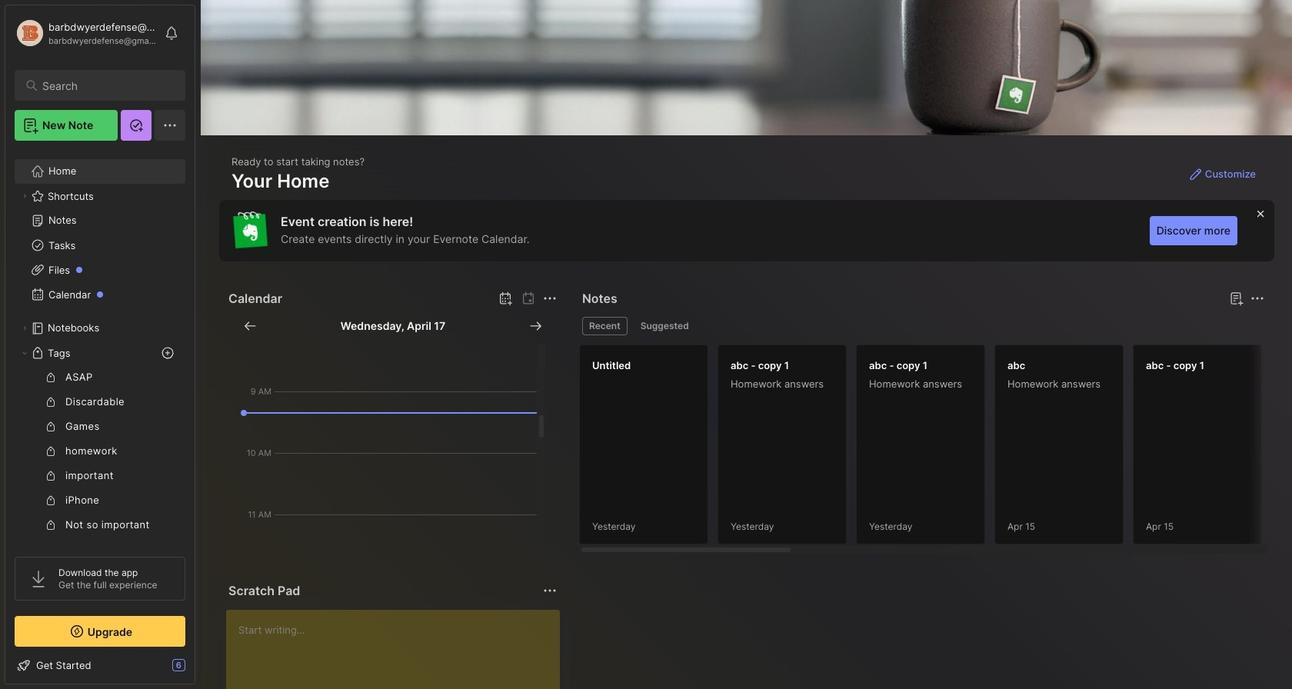 Task type: locate. For each thing, give the bounding box(es) containing it.
new evernote calendar event image
[[496, 289, 515, 308]]

main element
[[0, 0, 200, 689]]

tab list
[[582, 317, 1263, 335]]

expand tags image
[[20, 349, 29, 358]]

row group
[[579, 345, 1293, 554]]

None search field
[[42, 76, 172, 95]]

Help and Learning task checklist field
[[5, 653, 195, 678]]

tree
[[5, 150, 195, 689]]

click to collapse image
[[194, 661, 206, 679]]

expand notebooks image
[[20, 324, 29, 333]]

Start writing… text field
[[239, 610, 559, 689]]

1 horizontal spatial tab
[[634, 317, 696, 335]]

tab
[[582, 317, 628, 335], [634, 317, 696, 335]]

group
[[15, 365, 185, 689]]

0 horizontal spatial tab
[[582, 317, 628, 335]]

tree inside main 'element'
[[5, 150, 195, 689]]



Task type: describe. For each thing, give the bounding box(es) containing it.
2 tab from the left
[[634, 317, 696, 335]]

group inside tree
[[15, 365, 185, 689]]

Choose date to view field
[[341, 319, 446, 334]]

Search text field
[[42, 78, 172, 93]]

1 tab from the left
[[582, 317, 628, 335]]

Account field
[[15, 18, 157, 48]]

none search field inside main 'element'
[[42, 76, 172, 95]]

More actions field
[[1247, 288, 1269, 309]]

more actions image
[[1249, 289, 1267, 308]]



Task type: vqa. For each thing, say whether or not it's contained in the screenshot.
Main element
yes



